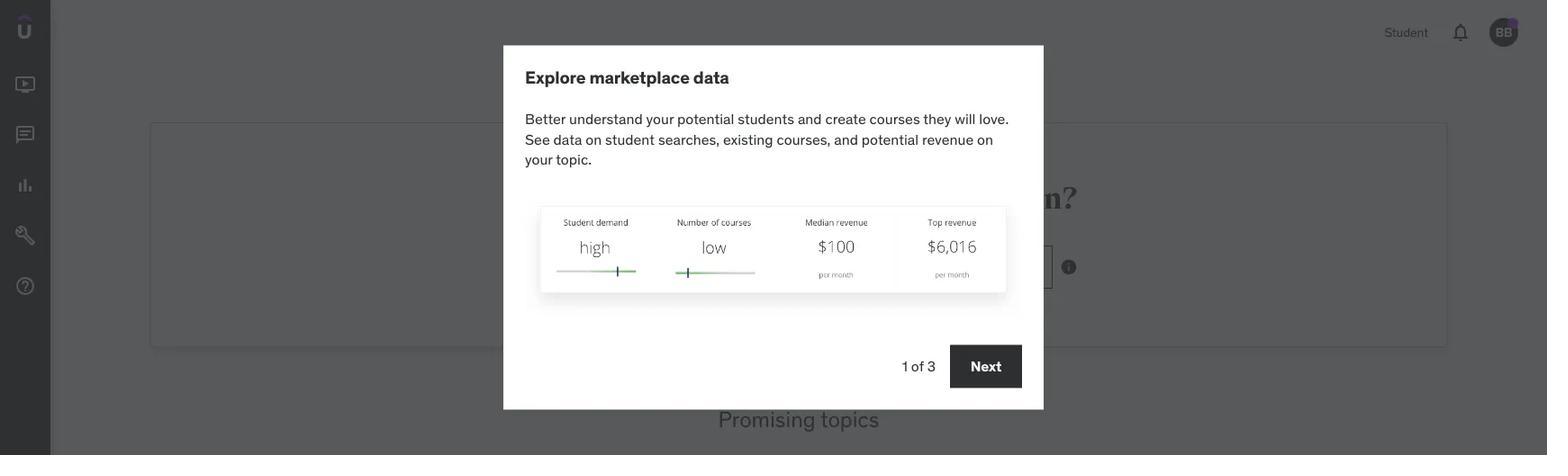 Task type: describe. For each thing, give the bounding box(es) containing it.
what course topic are you interested in?
[[518, 180, 1080, 218]]

1 of 3
[[902, 357, 936, 376]]

student
[[605, 130, 655, 149]]

1 vertical spatial and
[[834, 130, 858, 149]]

topic.
[[556, 150, 592, 169]]

explore marketplace data dialog
[[504, 46, 1044, 410]]

love.
[[979, 110, 1009, 128]]

2 on from the left
[[977, 130, 994, 149]]

example product screenshot image
[[525, 199, 1022, 316]]

understand
[[569, 110, 643, 128]]

better understand your potential students and create courses they will love. see data on student searches, existing courses, and potential revenue on your topic.
[[525, 110, 1009, 169]]

revenue
[[922, 130, 974, 149]]

explore
[[525, 66, 586, 88]]

1
[[902, 357, 908, 376]]

see
[[525, 130, 550, 149]]

are
[[776, 180, 822, 218]]

medium image
[[14, 276, 36, 297]]

students
[[738, 110, 795, 128]]

0 vertical spatial data
[[693, 66, 729, 88]]

2 medium image from the top
[[14, 124, 36, 146]]

3
[[927, 357, 936, 376]]

will
[[955, 110, 976, 128]]

marketplace
[[589, 66, 690, 88]]

create
[[826, 110, 866, 128]]

1 vertical spatial your
[[525, 150, 553, 169]]

0 horizontal spatial and
[[798, 110, 822, 128]]

better
[[525, 110, 566, 128]]

udemy image
[[18, 14, 100, 45]]

student
[[1385, 24, 1429, 40]]

searches,
[[658, 130, 720, 149]]



Task type: locate. For each thing, give the bounding box(es) containing it.
4 medium image from the top
[[14, 225, 36, 247]]

on down understand
[[586, 130, 602, 149]]

0 horizontal spatial potential
[[677, 110, 734, 128]]

your down see
[[525, 150, 553, 169]]

promising
[[718, 407, 816, 434]]

1 vertical spatial data
[[554, 130, 582, 149]]

explore marketplace data
[[525, 66, 729, 88]]

and
[[798, 110, 822, 128], [834, 130, 858, 149]]

e.g. Photography, Travel Photography, JavaScript text field
[[513, 246, 1053, 289]]

existing
[[723, 130, 773, 149]]

0 horizontal spatial on
[[586, 130, 602, 149]]

course
[[600, 180, 694, 218]]

data inside "better understand your potential students and create courses they will love. see data on student searches, existing courses, and potential revenue on your topic."
[[554, 130, 582, 149]]

0 vertical spatial and
[[798, 110, 822, 128]]

data
[[693, 66, 729, 88], [554, 130, 582, 149]]

your up searches, in the left of the page
[[646, 110, 674, 128]]

potential
[[677, 110, 734, 128], [862, 130, 919, 149]]

1 horizontal spatial on
[[977, 130, 994, 149]]

1 horizontal spatial potential
[[862, 130, 919, 149]]

of
[[911, 357, 924, 376]]

on
[[586, 130, 602, 149], [977, 130, 994, 149]]

1 vertical spatial potential
[[862, 130, 919, 149]]

promising topics
[[718, 407, 880, 434]]

get info image
[[1060, 259, 1078, 277]]

and down create
[[834, 130, 858, 149]]

0 vertical spatial potential
[[677, 110, 734, 128]]

they
[[924, 110, 952, 128]]

1 horizontal spatial your
[[646, 110, 674, 128]]

next button
[[950, 345, 1022, 388]]

next
[[971, 357, 1002, 376]]

1 medium image from the top
[[14, 74, 36, 96]]

topics
[[821, 407, 880, 434]]

student link
[[1374, 11, 1439, 54]]

potential up searches, in the left of the page
[[677, 110, 734, 128]]

potential down courses
[[862, 130, 919, 149]]

topic
[[699, 180, 771, 218]]

0 horizontal spatial data
[[554, 130, 582, 149]]

courses,
[[777, 130, 831, 149]]

1 horizontal spatial and
[[834, 130, 858, 149]]

medium image
[[14, 74, 36, 96], [14, 124, 36, 146], [14, 175, 36, 197], [14, 225, 36, 247]]

0 horizontal spatial your
[[525, 150, 553, 169]]

your
[[646, 110, 674, 128], [525, 150, 553, 169]]

0 vertical spatial your
[[646, 110, 674, 128]]

and up courses,
[[798, 110, 822, 128]]

interested
[[884, 180, 1029, 218]]

you
[[827, 180, 878, 218]]

3 medium image from the top
[[14, 175, 36, 197]]

1 horizontal spatial data
[[693, 66, 729, 88]]

in?
[[1034, 180, 1080, 218]]

1 on from the left
[[586, 130, 602, 149]]

data up topic.
[[554, 130, 582, 149]]

data up searches, in the left of the page
[[693, 66, 729, 88]]

courses
[[870, 110, 920, 128]]

on down love.
[[977, 130, 994, 149]]

what
[[518, 180, 595, 218]]



Task type: vqa. For each thing, say whether or not it's contained in the screenshot.
What
yes



